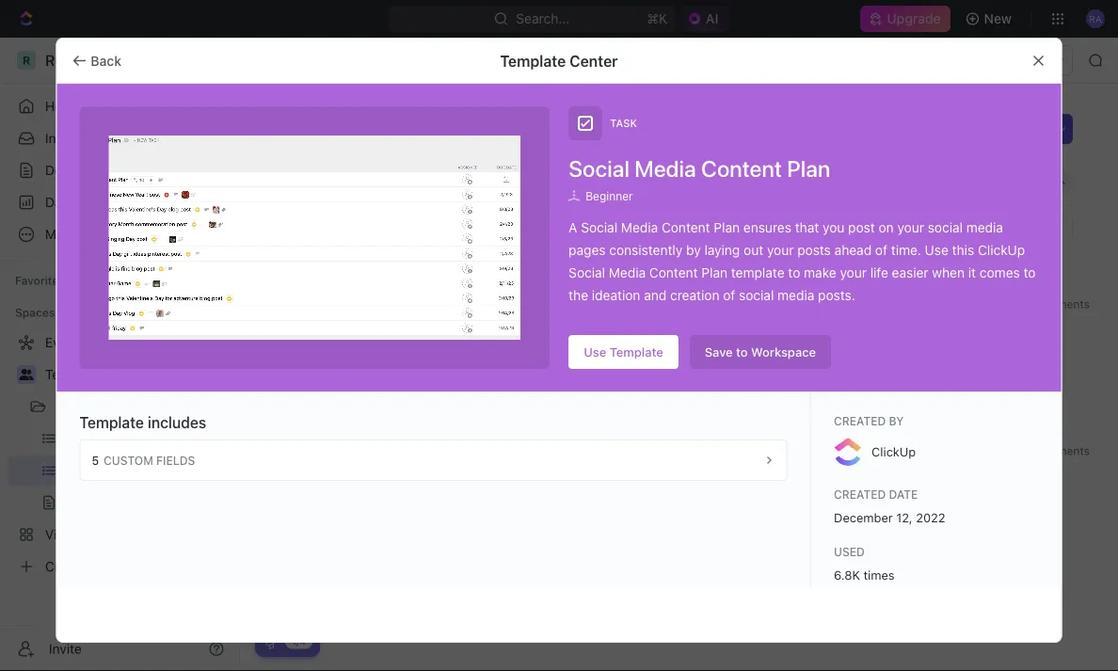 Task type: vqa. For each thing, say whether or not it's contained in the screenshot.
the topmost Management
no



Task type: describe. For each thing, give the bounding box(es) containing it.
automations
[[957, 52, 1036, 68]]

includes
[[148, 414, 206, 432]]

1 vertical spatial social
[[581, 220, 618, 235]]

on
[[879, 220, 894, 235]]

5 custom fields
[[92, 454, 195, 467]]

‎come up with project name
[[338, 328, 509, 343]]

ensures
[[744, 220, 792, 235]]

list
[[381, 175, 404, 190]]

2 horizontal spatial template
[[610, 345, 664, 359]]

onboarding checklist button element
[[263, 635, 278, 650]]

posts
[[798, 242, 831, 258]]

fields
[[156, 454, 195, 467]]

board
[[310, 175, 347, 190]]

creation
[[670, 287, 720, 303]]

that
[[795, 220, 819, 235]]

team space link
[[45, 360, 228, 390]]

you
[[823, 220, 845, 235]]

2 vertical spatial content
[[649, 265, 698, 280]]

upgrade
[[887, 11, 941, 26]]

by
[[686, 242, 701, 258]]

1 vertical spatial of
[[723, 287, 736, 303]]

home link
[[8, 91, 232, 121]]

board link
[[306, 169, 347, 196]]

project 1 inside "link"
[[478, 52, 532, 68]]

template center
[[500, 52, 618, 70]]

post
[[848, 220, 875, 235]]

new
[[984, 11, 1012, 26]]

created date december 12, 2022
[[834, 488, 945, 524]]

calendar link
[[435, 169, 495, 196]]

team space
[[45, 367, 119, 382]]

1 horizontal spatial social
[[928, 220, 963, 235]]

hide
[[872, 222, 897, 235]]

task up name
[[488, 267, 513, 280]]

custom
[[104, 454, 153, 467]]

date
[[889, 488, 918, 501]]

0 vertical spatial plan
[[787, 155, 831, 182]]

and
[[644, 287, 667, 303]]

search
[[820, 175, 864, 190]]

life
[[871, 265, 889, 280]]

0 vertical spatial content
[[701, 155, 782, 182]]

2 horizontal spatial to
[[1024, 265, 1036, 280]]

sidebar navigation
[[0, 38, 240, 671]]

1 vertical spatial media
[[621, 220, 658, 235]]

docs link
[[8, 155, 232, 185]]

template includes
[[79, 414, 206, 432]]

home
[[45, 98, 81, 114]]

comes
[[980, 265, 1020, 280]]

when
[[932, 265, 965, 280]]

this
[[952, 242, 975, 258]]

3
[[370, 474, 378, 490]]

projects
[[56, 399, 106, 414]]

user group image
[[19, 369, 33, 380]]

project
[[427, 328, 471, 343]]

1 vertical spatial add task
[[338, 361, 394, 376]]

0 vertical spatial add task
[[463, 267, 513, 280]]

easier
[[892, 265, 929, 280]]

projects link
[[56, 392, 179, 422]]

‎come
[[338, 328, 374, 343]]

0 vertical spatial your
[[898, 220, 924, 235]]

up
[[378, 328, 394, 343]]

2 vertical spatial social
[[569, 265, 605, 280]]

december
[[834, 510, 893, 524]]

back
[[91, 53, 121, 68]]

search button
[[796, 169, 869, 196]]

upgrade link
[[861, 6, 950, 32]]

used
[[834, 545, 865, 558]]

1/4
[[292, 636, 306, 647]]

0 horizontal spatial media
[[778, 287, 815, 303]]

project inside "link"
[[478, 52, 522, 68]]

spaces
[[15, 306, 55, 319]]

save
[[705, 345, 733, 359]]

pages
[[569, 242, 606, 258]]

project 1 link
[[454, 49, 537, 72]]

automations button
[[947, 46, 1045, 74]]

onboarding checklist button image
[[263, 635, 278, 650]]

invite
[[49, 641, 82, 657]]

1 vertical spatial project
[[285, 113, 370, 144]]

workspace
[[751, 345, 816, 359]]

posts.
[[818, 287, 856, 303]]

1 horizontal spatial add
[[463, 267, 484, 280]]

⌘k
[[647, 11, 668, 26]]

template for template includes
[[79, 414, 144, 432]]

calendar
[[439, 175, 495, 190]]

2022
[[916, 510, 945, 524]]

template for template center
[[500, 52, 566, 70]]

by
[[889, 414, 904, 427]]

5
[[92, 454, 99, 467]]

0 vertical spatial media
[[635, 155, 696, 182]]

it
[[969, 265, 976, 280]]

back button
[[64, 46, 133, 76]]



Task type: locate. For each thing, give the bounding box(es) containing it.
template
[[500, 52, 566, 70], [610, 345, 664, 359], [79, 414, 144, 432]]

of down hide in the top of the page
[[875, 242, 888, 258]]

favorites
[[15, 274, 65, 287]]

1 horizontal spatial 1
[[526, 52, 532, 68]]

clickup down by
[[871, 445, 916, 459]]

inbox
[[45, 130, 78, 146]]

0 horizontal spatial add task button
[[330, 357, 401, 380]]

content up and
[[649, 265, 698, 280]]

0 horizontal spatial clickup
[[871, 445, 916, 459]]

template down and
[[610, 345, 664, 359]]

plan
[[787, 155, 831, 182], [714, 220, 740, 235], [702, 265, 728, 280]]

use
[[925, 242, 949, 258], [584, 345, 607, 359]]

1 horizontal spatial of
[[875, 242, 888, 258]]

project 1 up board
[[285, 113, 394, 144]]

to right save
[[736, 345, 748, 359]]

0 horizontal spatial your
[[767, 242, 794, 258]]

1 horizontal spatial media
[[967, 220, 1004, 235]]

1 vertical spatial add
[[338, 361, 362, 376]]

2 vertical spatial template
[[79, 414, 144, 432]]

created for created by
[[834, 414, 886, 427]]

created for created date december 12, 2022
[[834, 488, 886, 501]]

1 horizontal spatial project 1
[[478, 52, 532, 68]]

2 vertical spatial your
[[840, 265, 867, 280]]

0 horizontal spatial template
[[79, 414, 144, 432]]

content
[[701, 155, 782, 182], [662, 220, 710, 235], [649, 265, 698, 280]]

task down up
[[366, 361, 394, 376]]

a social media content plan ensures that you post on your social media pages consistently by laying out your posts ahead of time. use this clickup social media content plan template to make your life easier when it comes to the ideation and creation of social media posts.
[[569, 220, 1036, 303]]

time.
[[891, 242, 922, 258]]

add task button down ‎come
[[330, 357, 401, 380]]

media
[[635, 155, 696, 182], [621, 220, 658, 235], [609, 265, 646, 280]]

1 vertical spatial 1
[[376, 113, 388, 144]]

social media content plan
[[569, 155, 831, 182]]

0 vertical spatial project 1
[[478, 52, 532, 68]]

1 vertical spatial your
[[767, 242, 794, 258]]

task down center
[[610, 117, 637, 129]]

12,
[[896, 510, 912, 524]]

make
[[804, 265, 837, 280]]

0 vertical spatial project
[[478, 52, 522, 68]]

project 1
[[478, 52, 532, 68], [285, 113, 394, 144]]

1 horizontal spatial to
[[788, 265, 801, 280]]

1 horizontal spatial your
[[840, 265, 867, 280]]

project
[[478, 52, 522, 68], [285, 113, 370, 144]]

task 3
[[338, 474, 378, 490]]

created left by
[[834, 414, 886, 427]]

0 vertical spatial clickup
[[978, 242, 1025, 258]]

0 vertical spatial 1
[[526, 52, 532, 68]]

content up assignees
[[701, 155, 782, 182]]

with
[[397, 328, 424, 343]]

space
[[82, 367, 119, 382]]

your down ensures
[[767, 242, 794, 258]]

‎come up with project name link
[[333, 322, 611, 349]]

docs
[[45, 162, 76, 178]]

task 3 link
[[333, 469, 611, 496]]

ahead
[[835, 242, 872, 258]]

0 horizontal spatial 1
[[376, 113, 388, 144]]

1 inside "link"
[[526, 52, 532, 68]]

0 vertical spatial add
[[463, 267, 484, 280]]

media up ideation
[[609, 265, 646, 280]]

consistently
[[609, 242, 683, 258]]

plan up laying
[[714, 220, 740, 235]]

use inside a social media content plan ensures that you post on your social media pages consistently by laying out your posts ahead of time. use this clickup social media content plan template to make your life easier when it comes to the ideation and creation of social media posts.
[[925, 242, 949, 258]]

1 vertical spatial media
[[778, 287, 815, 303]]

ideation
[[592, 287, 641, 303]]

clickup inside a social media content plan ensures that you post on your social media pages consistently by laying out your posts ahead of time. use this clickup social media content plan template to make your life easier when it comes to the ideation and creation of social media posts.
[[978, 242, 1025, 258]]

inbox link
[[8, 123, 232, 153]]

of right creation at the top right
[[723, 287, 736, 303]]

template up the '5'
[[79, 414, 144, 432]]

to left make
[[788, 265, 801, 280]]

dashboards
[[45, 194, 118, 210]]

new button
[[958, 4, 1023, 34]]

add task
[[463, 267, 513, 280], [338, 361, 394, 376]]

name
[[474, 328, 509, 343]]

0 vertical spatial add task button
[[440, 262, 520, 285]]

project up board
[[285, 113, 370, 144]]

1 created from the top
[[834, 414, 886, 427]]

1 horizontal spatial add task
[[463, 267, 513, 280]]

your up the time.
[[898, 220, 924, 235]]

0 vertical spatial social
[[569, 155, 630, 182]]

project down search...
[[478, 52, 522, 68]]

0 vertical spatial template
[[500, 52, 566, 70]]

add task up name
[[463, 267, 513, 280]]

2 created from the top
[[834, 488, 886, 501]]

media up this
[[967, 220, 1004, 235]]

beginner
[[586, 190, 633, 203]]

plan up that
[[787, 155, 831, 182]]

0 horizontal spatial add
[[338, 361, 362, 376]]

your down ahead
[[840, 265, 867, 280]]

project 1 down search...
[[478, 52, 532, 68]]

social down pages
[[569, 265, 605, 280]]

0 vertical spatial media
[[967, 220, 1004, 235]]

1 horizontal spatial clickup
[[978, 242, 1025, 258]]

0 horizontal spatial of
[[723, 287, 736, 303]]

0 horizontal spatial project 1
[[285, 113, 394, 144]]

assignees
[[702, 222, 757, 235]]

the
[[569, 287, 588, 303]]

0 horizontal spatial to
[[736, 345, 748, 359]]

0 vertical spatial created
[[834, 414, 886, 427]]

favorites button
[[8, 269, 72, 292]]

1 horizontal spatial add task button
[[440, 262, 520, 285]]

laying
[[705, 242, 740, 258]]

hide button
[[864, 217, 905, 240]]

task left 3 on the left bottom of page
[[338, 474, 367, 490]]

6.8k
[[834, 568, 860, 582]]

1 vertical spatial social
[[739, 287, 774, 303]]

1 vertical spatial clickup
[[871, 445, 916, 459]]

0 horizontal spatial project
[[285, 113, 370, 144]]

1
[[526, 52, 532, 68], [376, 113, 388, 144]]

1 vertical spatial content
[[662, 220, 710, 235]]

to
[[788, 265, 801, 280], [1024, 265, 1036, 280], [736, 345, 748, 359]]

0 vertical spatial of
[[875, 242, 888, 258]]

template
[[731, 265, 785, 280]]

1 horizontal spatial project
[[478, 52, 522, 68]]

0 horizontal spatial add task
[[338, 361, 394, 376]]

used 6.8k times
[[834, 545, 894, 582]]

0 vertical spatial social
[[928, 220, 963, 235]]

1 vertical spatial plan
[[714, 220, 740, 235]]

2 horizontal spatial your
[[898, 220, 924, 235]]

2 vertical spatial media
[[609, 265, 646, 280]]

social
[[928, 220, 963, 235], [739, 287, 774, 303]]

media up assignees button
[[635, 155, 696, 182]]

social up this
[[928, 220, 963, 235]]

clickup up comes
[[978, 242, 1025, 258]]

0 vertical spatial use
[[925, 242, 949, 258]]

social up beginner
[[569, 155, 630, 182]]

1 vertical spatial add task button
[[330, 357, 401, 380]]

add
[[463, 267, 484, 280], [338, 361, 362, 376]]

1 vertical spatial created
[[834, 488, 886, 501]]

1 vertical spatial use
[[584, 345, 607, 359]]

Search tasks... text field
[[908, 214, 1073, 242]]

created inside created date december 12, 2022
[[834, 488, 886, 501]]

social up pages
[[581, 220, 618, 235]]

tree containing team space
[[8, 328, 232, 582]]

created up december
[[834, 488, 886, 501]]

0 horizontal spatial social
[[739, 287, 774, 303]]

use down the
[[584, 345, 607, 359]]

add up ‎come up with project name link
[[463, 267, 484, 280]]

1 horizontal spatial use
[[925, 242, 949, 258]]

to right comes
[[1024, 265, 1036, 280]]

out
[[744, 242, 764, 258]]

list link
[[378, 169, 404, 196]]

1 up list "link"
[[376, 113, 388, 144]]

social
[[569, 155, 630, 182], [581, 220, 618, 235], [569, 265, 605, 280]]

1 vertical spatial project 1
[[285, 113, 394, 144]]

created by
[[834, 414, 904, 427]]

add down ‎come
[[338, 361, 362, 376]]

1 down search...
[[526, 52, 532, 68]]

social down 'template' on the top right of page
[[739, 287, 774, 303]]

add task down ‎come
[[338, 361, 394, 376]]

a
[[569, 220, 578, 235]]

tree
[[8, 328, 232, 582]]

0 horizontal spatial use
[[584, 345, 607, 359]]

task
[[610, 117, 637, 129], [488, 267, 513, 280], [366, 361, 394, 376], [338, 474, 367, 490]]

1 vertical spatial template
[[610, 345, 664, 359]]

content up by
[[662, 220, 710, 235]]

1 horizontal spatial template
[[500, 52, 566, 70]]

media down make
[[778, 287, 815, 303]]

your
[[898, 220, 924, 235], [767, 242, 794, 258], [840, 265, 867, 280]]

save to workspace
[[705, 345, 816, 359]]

media up consistently
[[621, 220, 658, 235]]

search...
[[516, 11, 570, 26]]

dashboards link
[[8, 187, 232, 217]]

times
[[863, 568, 894, 582]]

use template
[[584, 345, 664, 359]]

template down search...
[[500, 52, 566, 70]]

plan down laying
[[702, 265, 728, 280]]

use up when
[[925, 242, 949, 258]]

center
[[570, 52, 618, 70]]

2 vertical spatial plan
[[702, 265, 728, 280]]

add task button up ‎come up with project name link
[[440, 262, 520, 285]]

team
[[45, 367, 78, 382]]

tree inside sidebar navigation
[[8, 328, 232, 582]]



